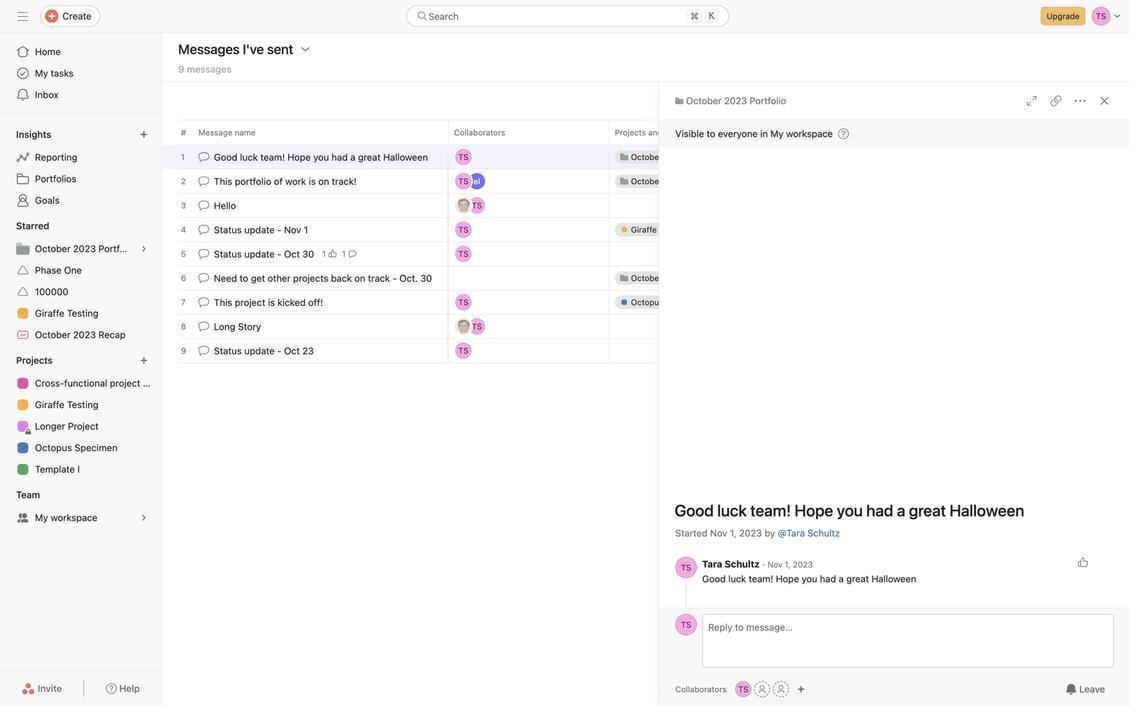 Task type: vqa. For each thing, say whether or not it's contained in the screenshot.
See details, Thought Zone (Brainstorm Space) icon
no



Task type: locate. For each thing, give the bounding box(es) containing it.
home link
[[8, 41, 153, 63]]

full screen image
[[1027, 96, 1038, 106]]

0 vertical spatial this
[[214, 176, 232, 187]]

messages
[[187, 64, 232, 75]]

giraffe testing
[[35, 308, 99, 319], [35, 399, 99, 411]]

good luck team! hope you had a great halloween up conversation name for this portfolio of work is on track! cell
[[214, 152, 428, 163]]

0 horizontal spatial october 2023 portfolio link
[[8, 238, 153, 260]]

projects up cross-
[[16, 355, 53, 366]]

1 horizontal spatial portfolio
[[750, 95, 787, 106]]

team button
[[13, 486, 52, 505]]

long story
[[214, 321, 261, 332]]

home
[[35, 46, 61, 57]]

a down the @tara schultz link
[[839, 574, 844, 585]]

octopus specimen link
[[8, 438, 153, 459]]

2023 left 'recap'
[[73, 329, 96, 341]]

tara
[[703, 559, 723, 570]]

i've sent
[[243, 41, 294, 57]]

my
[[35, 68, 48, 79], [771, 128, 784, 139], [35, 513, 48, 524]]

1 up need to get other projects back on track - oct. 30
[[322, 249, 326, 259]]

testing for first "giraffe testing" link from the top of the page
[[67, 308, 99, 319]]

1 vertical spatial oct
[[284, 345, 300, 357]]

help button
[[97, 677, 149, 701]]

status inside conversation name for status update - nov 1 cell
[[214, 224, 242, 235]]

1 vertical spatial projects
[[16, 355, 53, 366]]

team! down ·
[[749, 574, 774, 585]]

0 vertical spatial my
[[35, 68, 48, 79]]

status inside conversation name for status update - oct 30 cell
[[214, 249, 242, 260]]

1 vertical spatial team!
[[749, 574, 774, 585]]

- up other
[[277, 249, 282, 260]]

phase one
[[35, 265, 82, 276]]

you down the @tara schultz link
[[802, 574, 818, 585]]

tara schultz link
[[703, 559, 760, 570]]

good luck team! hope you had a great halloween inside cell
[[214, 152, 428, 163]]

my right in
[[771, 128, 784, 139]]

status down long
[[214, 345, 242, 357]]

1 vertical spatial halloween
[[872, 574, 917, 585]]

giraffe down 100000
[[35, 308, 64, 319]]

project up story on the top of the page
[[235, 297, 266, 308]]

- left 23 at left
[[277, 345, 282, 357]]

help
[[119, 684, 140, 695]]

2 vertical spatial my
[[35, 513, 48, 524]]

0 horizontal spatial a
[[351, 152, 356, 163]]

update down story on the top of the page
[[244, 345, 275, 357]]

is inside cell
[[268, 297, 275, 308]]

1 update from the top
[[244, 224, 275, 235]]

2023 down the @tara schultz link
[[793, 560, 813, 570]]

copy link image
[[1051, 96, 1062, 106]]

1 horizontal spatial project
[[235, 297, 266, 308]]

30 inside row
[[303, 249, 314, 260]]

update down status update - nov 1
[[244, 249, 275, 260]]

6
[[181, 274, 186, 283]]

on inside "row"
[[355, 273, 366, 284]]

is
[[309, 176, 316, 187], [268, 297, 275, 308]]

inbox link
[[8, 84, 153, 106]]

this
[[214, 176, 232, 187], [214, 297, 232, 308]]

insights
[[16, 129, 51, 140]]

started nov 1, 2023 by @tara schultz
[[676, 528, 841, 539]]

good
[[214, 152, 238, 163], [703, 574, 726, 585]]

0 horizontal spatial 30
[[303, 249, 314, 260]]

- up status update - oct 30
[[277, 224, 282, 235]]

9 inside button
[[178, 64, 184, 75]]

projects inside row
[[615, 128, 646, 137]]

2 giraffe from the top
[[35, 399, 64, 411]]

9 down 8
[[181, 346, 186, 356]]

my inside my workspace link
[[35, 513, 48, 524]]

30 up projects
[[303, 249, 314, 260]]

1 horizontal spatial 30
[[421, 273, 432, 284]]

1, right ·
[[785, 560, 791, 570]]

1 horizontal spatial had
[[820, 574, 837, 585]]

specimen
[[75, 443, 118, 454]]

cell inside 'long story' row
[[609, 314, 771, 339]]

giraffe testing link up october 2023 recap
[[8, 303, 153, 324]]

new insights image
[[140, 131, 148, 139]]

1 up "2"
[[181, 152, 185, 162]]

1 vertical spatial ts
[[681, 621, 692, 630]]

functional
[[64, 378, 107, 389]]

1 vertical spatial luck
[[729, 574, 747, 585]]

1 horizontal spatial team!
[[749, 574, 774, 585]]

1 vertical spatial great
[[847, 574, 870, 585]]

status down hello
[[214, 224, 242, 235]]

oct for 30
[[284, 249, 300, 260]]

need
[[214, 273, 237, 284]]

portfolio left see details, october 2023 portfolio icon
[[99, 243, 135, 254]]

- left oct. at top left
[[393, 273, 397, 284]]

0 vertical spatial you
[[314, 152, 329, 163]]

1 vertical spatial update
[[244, 249, 275, 260]]

0 vertical spatial good
[[214, 152, 238, 163]]

0 vertical spatial collaborators
[[454, 128, 506, 137]]

a up track!
[[351, 152, 356, 163]]

0 vertical spatial giraffe
[[35, 308, 64, 319]]

update up status update - oct 30
[[244, 224, 275, 235]]

october 2023 portfolio up everyone
[[687, 95, 787, 106]]

schultz right @tara at the right bottom of page
[[808, 528, 841, 539]]

this up long
[[214, 297, 232, 308]]

30 right oct. at top left
[[421, 273, 432, 284]]

3 update from the top
[[244, 345, 275, 357]]

0 vertical spatial a
[[351, 152, 356, 163]]

portfolio up in
[[750, 95, 787, 106]]

row
[[162, 120, 820, 145], [178, 144, 803, 145]]

1 vertical spatial hope
[[776, 574, 800, 585]]

1 vertical spatial portfolio
[[99, 243, 135, 254]]

1 horizontal spatial nov
[[711, 528, 728, 539]]

nov inside cell
[[284, 224, 301, 235]]

testing down the 100000 link
[[67, 308, 99, 319]]

1 button up the 'back'
[[340, 247, 359, 261]]

team! inside cell
[[261, 152, 285, 163]]

projects left and
[[615, 128, 646, 137]]

one
[[64, 265, 82, 276]]

0 horizontal spatial october 2023 portfolio
[[35, 243, 135, 254]]

schultz left ·
[[725, 559, 760, 570]]

0 horizontal spatial workspace
[[51, 513, 98, 524]]

0 vertical spatial hope
[[288, 152, 311, 163]]

1 vertical spatial project
[[110, 378, 140, 389]]

hello row
[[162, 192, 820, 219]]

1 1 button from the left
[[320, 247, 340, 261]]

0 vertical spatial 9
[[178, 64, 184, 75]]

invite
[[38, 684, 62, 695]]

this inside cell
[[214, 176, 232, 187]]

testing inside starred element
[[67, 308, 99, 319]]

halloween
[[383, 152, 428, 163], [872, 574, 917, 585]]

1 giraffe testing from the top
[[35, 308, 99, 319]]

⌘
[[691, 10, 699, 22]]

column header containing #
[[178, 120, 452, 145]]

nov right the started
[[711, 528, 728, 539]]

1 vertical spatial a
[[839, 574, 844, 585]]

projects inside dropdown button
[[16, 355, 53, 366]]

october 2023 portfolio link up 'one'
[[8, 238, 153, 260]]

a inside cell
[[351, 152, 356, 163]]

good down tara
[[703, 574, 726, 585]]

see details, my workspace image
[[140, 514, 148, 522]]

- for 1
[[277, 224, 282, 235]]

oct left 23 at left
[[284, 345, 300, 357]]

9 inside conversation name for status update - oct 23 cell
[[181, 346, 186, 356]]

1 horizontal spatial workspace
[[787, 128, 833, 139]]

more actions image
[[1076, 96, 1086, 106]]

1 vertical spatial ts button
[[676, 615, 697, 636]]

2 1 button from the left
[[340, 247, 359, 261]]

giraffe testing link up the project
[[8, 394, 153, 416]]

great
[[358, 152, 381, 163], [847, 574, 870, 585]]

had down the @tara schultz link
[[820, 574, 837, 585]]

0 horizontal spatial luck
[[240, 152, 258, 163]]

collaborators
[[454, 128, 506, 137], [676, 685, 727, 695]]

0 vertical spatial halloween
[[383, 152, 428, 163]]

0 horizontal spatial good luck team! hope you had a great halloween
[[214, 152, 428, 163]]

0 vertical spatial good luck team! hope you had a great halloween
[[214, 152, 428, 163]]

collaborators inside column header
[[454, 128, 506, 137]]

insights element
[[0, 123, 162, 214]]

giraffe testing up october 2023 recap
[[35, 308, 99, 319]]

nov
[[284, 224, 301, 235], [711, 528, 728, 539], [768, 560, 783, 570]]

1 vertical spatial october 2023 portfolio
[[35, 243, 135, 254]]

1 status from the top
[[214, 224, 242, 235]]

1 vertical spatial giraffe testing link
[[8, 394, 153, 416]]

1 horizontal spatial is
[[309, 176, 316, 187]]

recap
[[99, 329, 126, 341]]

1 giraffe from the top
[[35, 308, 64, 319]]

None field
[[407, 5, 730, 27]]

1 vertical spatial testing
[[67, 399, 99, 411]]

collaborators column header
[[448, 120, 613, 145]]

team! up of
[[261, 152, 285, 163]]

workspace down team dropdown button
[[51, 513, 98, 524]]

row containing #
[[162, 120, 820, 145]]

october 2023 recap
[[35, 329, 126, 341]]

hope
[[288, 152, 311, 163], [776, 574, 800, 585]]

invite button
[[13, 677, 71, 701]]

0 horizontal spatial had
[[332, 152, 348, 163]]

you
[[314, 152, 329, 163], [802, 574, 818, 585]]

1 horizontal spatial you
[[802, 574, 818, 585]]

1 button up need to get other projects back on track - oct. 30
[[320, 247, 340, 261]]

0 horizontal spatial good
[[214, 152, 238, 163]]

starred element
[[0, 214, 162, 349]]

1 vertical spatial october
[[35, 243, 71, 254]]

luck down tara schultz link
[[729, 574, 747, 585]]

status up need
[[214, 249, 242, 260]]

9 messages button
[[178, 64, 232, 81]]

create
[[63, 10, 92, 22]]

1 horizontal spatial hope
[[776, 574, 800, 585]]

on
[[319, 176, 329, 187], [355, 273, 366, 284]]

track
[[368, 273, 390, 284]]

2 update from the top
[[244, 249, 275, 260]]

good down 'message name'
[[214, 152, 238, 163]]

Search tasks, projects, and more text field
[[407, 5, 730, 27]]

2 horizontal spatial nov
[[768, 560, 783, 570]]

october up phase
[[35, 243, 71, 254]]

0 vertical spatial project
[[235, 297, 266, 308]]

tree grid
[[162, 144, 820, 364]]

1 testing from the top
[[67, 308, 99, 319]]

1 vertical spatial workspace
[[51, 513, 98, 524]]

project inside cell
[[235, 297, 266, 308]]

1 vertical spatial good luck team! hope you had a great halloween
[[703, 574, 917, 585]]

to left get
[[240, 273, 248, 284]]

0 vertical spatial to
[[707, 128, 716, 139]]

1, up tara schultz link
[[730, 528, 737, 539]]

giraffe testing up the 'longer project'
[[35, 399, 99, 411]]

2 status from the top
[[214, 249, 242, 260]]

octopus
[[35, 443, 72, 454]]

2023 up the phase one link
[[73, 243, 96, 254]]

0 horizontal spatial collaborators
[[454, 128, 506, 137]]

message
[[199, 128, 233, 137]]

this portfolio of work is on track! row
[[162, 168, 820, 195]]

·
[[763, 559, 765, 570]]

october 2023 portfolio up the phase one link
[[35, 243, 135, 254]]

1 vertical spatial this
[[214, 297, 232, 308]]

status for status update - nov 1
[[214, 224, 242, 235]]

0 vertical spatial giraffe testing link
[[8, 303, 153, 324]]

global element
[[0, 33, 162, 114]]

3 status from the top
[[214, 345, 242, 357]]

need to get other projects back on track - oct. 30 row
[[162, 266, 820, 291]]

oct up other
[[284, 249, 300, 260]]

everyone
[[718, 128, 758, 139]]

conversation name for need to get other projects back on track - oct. 30 cell
[[162, 266, 448, 291]]

status update - nov 1
[[214, 224, 308, 235]]

october 2023 portfolio link up everyone
[[676, 94, 787, 108]]

visible to everyone in my workspace
[[676, 128, 833, 139]]

30 inside "row"
[[421, 273, 432, 284]]

octopus specimen
[[35, 443, 118, 454]]

0 horizontal spatial great
[[358, 152, 381, 163]]

1 horizontal spatial good luck team! hope you had a great halloween
[[703, 574, 917, 585]]

0 vertical spatial status
[[214, 224, 242, 235]]

october up projects dropdown button
[[35, 329, 71, 341]]

phase one link
[[8, 260, 153, 281]]

0 vertical spatial had
[[332, 152, 348, 163]]

portfolio inside starred element
[[99, 243, 135, 254]]

0 horizontal spatial portfolio
[[99, 243, 135, 254]]

0 horizontal spatial nov
[[284, 224, 301, 235]]

100000 link
[[8, 281, 153, 303]]

upgrade button
[[1041, 7, 1086, 26]]

2 vertical spatial ts button
[[736, 682, 752, 698]]

to right visible
[[707, 128, 716, 139]]

good luck team! hope you had a great halloween down the @tara schultz link
[[703, 574, 917, 585]]

giraffe
[[35, 308, 64, 319], [35, 399, 64, 411]]

this up hello
[[214, 176, 232, 187]]

testing
[[67, 308, 99, 319], [67, 399, 99, 411]]

1 oct from the top
[[284, 249, 300, 260]]

get
[[251, 273, 265, 284]]

close this message image
[[1100, 96, 1111, 106]]

october
[[687, 95, 722, 106], [35, 243, 71, 254], [35, 329, 71, 341]]

giraffe testing link
[[8, 303, 153, 324], [8, 394, 153, 416]]

0 vertical spatial october 2023 portfolio
[[687, 95, 787, 106]]

2023 inside tara schultz · nov 1, 2023
[[793, 560, 813, 570]]

1 horizontal spatial october 2023 portfolio link
[[676, 94, 787, 108]]

giraffe down cross-
[[35, 399, 64, 411]]

on inside row
[[319, 176, 329, 187]]

october 2023 recap link
[[8, 324, 153, 346]]

to inside cell
[[240, 273, 248, 284]]

nov down conversation name for hello cell
[[284, 224, 301, 235]]

october 2023 portfolio link inside starred element
[[8, 238, 153, 260]]

conversation name for good luck team! hope you had a great halloween cell
[[162, 145, 448, 170]]

had up track!
[[332, 152, 348, 163]]

0 horizontal spatial projects
[[16, 355, 53, 366]]

9 left messages
[[178, 64, 184, 75]]

2 oct from the top
[[284, 345, 300, 357]]

october 2023 portfolio
[[687, 95, 787, 106], [35, 243, 135, 254]]

cell
[[609, 145, 771, 170], [609, 169, 771, 194], [609, 193, 771, 218], [609, 217, 771, 242], [609, 242, 771, 267], [448, 266, 610, 291], [609, 266, 771, 291], [609, 290, 771, 315], [609, 314, 771, 339], [609, 339, 771, 363]]

100000
[[35, 286, 68, 298]]

tasks
[[51, 68, 74, 79]]

track!
[[332, 176, 357, 187]]

1 horizontal spatial projects
[[615, 128, 646, 137]]

1 up the 'back'
[[342, 249, 346, 259]]

cell for is
[[609, 169, 771, 194]]

nov right ·
[[768, 560, 783, 570]]

on left track!
[[319, 176, 329, 187]]

my tasks
[[35, 68, 74, 79]]

1 vertical spatial my
[[771, 128, 784, 139]]

october up visible
[[687, 95, 722, 106]]

2 testing from the top
[[67, 399, 99, 411]]

0 vertical spatial team!
[[261, 152, 285, 163]]

to for everyone
[[707, 128, 716, 139]]

cell for projects
[[609, 266, 771, 291]]

2 vertical spatial update
[[244, 345, 275, 357]]

2 giraffe testing link from the top
[[8, 394, 153, 416]]

nov inside tara schultz · nov 1, 2023
[[768, 560, 783, 570]]

1 down conversation name for hello cell
[[304, 224, 308, 235]]

this for this project is kicked off!
[[214, 297, 232, 308]]

portfolios link
[[8, 168, 153, 190]]

had inside cell
[[332, 152, 348, 163]]

1 vertical spatial schultz
[[725, 559, 760, 570]]

projects and portfolios
[[615, 128, 701, 137]]

projects for projects
[[16, 355, 53, 366]]

longer project
[[35, 421, 99, 432]]

status inside conversation name for status update - oct 23 cell
[[214, 345, 242, 357]]

cell inside this project is kicked off! row
[[609, 290, 771, 315]]

1 horizontal spatial on
[[355, 273, 366, 284]]

testing inside projects element
[[67, 399, 99, 411]]

workspace right in
[[787, 128, 833, 139]]

hide sidebar image
[[18, 11, 28, 22]]

k
[[709, 10, 715, 22]]

giraffe inside starred element
[[35, 308, 64, 319]]

luck up portfolio
[[240, 152, 258, 163]]

1 vertical spatial giraffe
[[35, 399, 64, 411]]

1 this from the top
[[214, 176, 232, 187]]

1 vertical spatial october 2023 portfolio link
[[8, 238, 153, 260]]

0 vertical spatial giraffe testing
[[35, 308, 99, 319]]

ts for ts button to the middle
[[681, 621, 692, 630]]

hope up work
[[288, 152, 311, 163]]

project left the plan
[[110, 378, 140, 389]]

#
[[181, 128, 186, 137]]

oct
[[284, 249, 300, 260], [284, 345, 300, 357]]

Conversation Name text field
[[666, 495, 1115, 526]]

1 vertical spatial giraffe testing
[[35, 399, 99, 411]]

2 this from the top
[[214, 297, 232, 308]]

1 vertical spatial on
[[355, 273, 366, 284]]

0 vertical spatial projects
[[615, 128, 646, 137]]

1 horizontal spatial 1,
[[785, 560, 791, 570]]

0 horizontal spatial halloween
[[383, 152, 428, 163]]

testing down cross-functional project plan link
[[67, 399, 99, 411]]

i
[[77, 464, 80, 475]]

1 vertical spatial 9
[[181, 346, 186, 356]]

1,
[[730, 528, 737, 539], [785, 560, 791, 570]]

0 vertical spatial 30
[[303, 249, 314, 260]]

2 vertical spatial status
[[214, 345, 242, 357]]

cell for you
[[609, 145, 771, 170]]

on right the 'back'
[[355, 273, 366, 284]]

0 vertical spatial 1,
[[730, 528, 737, 539]]

column header
[[178, 120, 452, 145]]

luck inside conversation name for good luck team! hope you had a great halloween cell
[[240, 152, 258, 163]]

see details, october 2023 portfolio image
[[140, 245, 148, 253]]

is left kicked
[[268, 297, 275, 308]]

hope down tara schultz · nov 1, 2023
[[776, 574, 800, 585]]

0 vertical spatial testing
[[67, 308, 99, 319]]

1 vertical spatial to
[[240, 273, 248, 284]]

0 horizontal spatial on
[[319, 176, 329, 187]]

0 vertical spatial nov
[[284, 224, 301, 235]]

0 vertical spatial is
[[309, 176, 316, 187]]

my inside my tasks link
[[35, 68, 48, 79]]

1 horizontal spatial halloween
[[872, 574, 917, 585]]

my down team dropdown button
[[35, 513, 48, 524]]

cell for 30
[[609, 242, 771, 267]]

my left tasks
[[35, 68, 48, 79]]

@tara schultz link
[[778, 528, 841, 539]]

workspace
[[787, 128, 833, 139], [51, 513, 98, 524]]

status update - nov 1 row
[[162, 216, 820, 243]]

story
[[238, 321, 261, 332]]

2 giraffe testing from the top
[[35, 399, 99, 411]]

need to get other projects back on track - oct. 30
[[214, 273, 432, 284]]

0 vertical spatial ts
[[681, 563, 692, 573]]

this inside cell
[[214, 297, 232, 308]]

tree grid containing good luck team! hope you had a great halloween
[[162, 144, 820, 364]]

reporting
[[35, 152, 77, 163]]

you up conversation name for this portfolio of work is on track! cell
[[314, 152, 329, 163]]

0 horizontal spatial team!
[[261, 152, 285, 163]]

2 vertical spatial ts
[[739, 685, 749, 695]]

9 messages
[[178, 64, 232, 75]]

is right work
[[309, 176, 316, 187]]

1 horizontal spatial schultz
[[808, 528, 841, 539]]



Task type: describe. For each thing, give the bounding box(es) containing it.
1 vertical spatial had
[[820, 574, 837, 585]]

reporting link
[[8, 147, 153, 168]]

this project is kicked off! row
[[162, 289, 820, 316]]

5
[[181, 249, 186, 259]]

goals
[[35, 195, 60, 206]]

you inside cell
[[314, 152, 329, 163]]

projects button
[[13, 351, 65, 370]]

tara schultz · nov 1, 2023
[[703, 559, 813, 570]]

new project or portfolio image
[[140, 357, 148, 365]]

projects for projects and portfolios
[[615, 128, 646, 137]]

@tara
[[778, 528, 805, 539]]

1 inside cell
[[304, 224, 308, 235]]

my for my workspace
[[35, 513, 48, 524]]

of
[[274, 176, 283, 187]]

1 horizontal spatial luck
[[729, 574, 747, 585]]

conversation name for status update - oct 30 cell
[[162, 242, 448, 267]]

and
[[649, 128, 663, 137]]

- inside "row"
[[393, 273, 397, 284]]

2
[[181, 177, 186, 186]]

0 horizontal spatial project
[[110, 378, 140, 389]]

1 giraffe testing link from the top
[[8, 303, 153, 324]]

1 horizontal spatial great
[[847, 574, 870, 585]]

inbox
[[35, 89, 59, 100]]

giraffe testing inside projects element
[[35, 399, 99, 411]]

october for october 2023 recap link on the left
[[35, 329, 71, 341]]

template i link
[[8, 459, 153, 481]]

4
[[181, 225, 186, 235]]

phase
[[35, 265, 62, 276]]

this portfolio of work is on track!
[[214, 176, 357, 187]]

visible
[[676, 128, 705, 139]]

portfolios
[[35, 173, 76, 184]]

1 horizontal spatial a
[[839, 574, 844, 585]]

message name
[[199, 128, 256, 137]]

workspace inside teams element
[[51, 513, 98, 524]]

23
[[303, 345, 314, 357]]

starred
[[16, 220, 49, 232]]

0 horizontal spatial schultz
[[725, 559, 760, 570]]

projects element
[[0, 349, 162, 483]]

great inside conversation name for good luck team! hope you had a great halloween cell
[[358, 152, 381, 163]]

long story row
[[162, 313, 820, 340]]

kicked
[[278, 297, 306, 308]]

longer
[[35, 421, 65, 432]]

other
[[268, 273, 291, 284]]

ts for bottommost ts button
[[739, 685, 749, 695]]

0 horizontal spatial 1,
[[730, 528, 737, 539]]

off!
[[308, 297, 323, 308]]

good inside conversation name for good luck team! hope you had a great halloween cell
[[214, 152, 238, 163]]

started
[[676, 528, 708, 539]]

1, inside tara schultz · nov 1, 2023
[[785, 560, 791, 570]]

oct for 23
[[284, 345, 300, 357]]

longer project link
[[8, 416, 153, 438]]

by
[[765, 528, 776, 539]]

2023 left by
[[740, 528, 762, 539]]

team
[[16, 490, 40, 501]]

this for this portfolio of work is on track!
[[214, 176, 232, 187]]

cell for 1
[[609, 217, 771, 242]]

conversation name for long story cell
[[162, 314, 448, 339]]

leave
[[1080, 684, 1106, 695]]

october for october 2023 portfolio "link" inside the starred element
[[35, 243, 71, 254]]

my workspace link
[[8, 508, 153, 529]]

update for 1
[[244, 224, 275, 235]]

template i
[[35, 464, 80, 475]]

- for 23
[[277, 345, 282, 357]]

hope inside cell
[[288, 152, 311, 163]]

my for my tasks
[[35, 68, 48, 79]]

conversation name for hello cell
[[162, 193, 448, 218]]

0 vertical spatial portfolio
[[750, 95, 787, 106]]

- for 30
[[277, 249, 282, 260]]

plan
[[143, 378, 161, 389]]

nov for update
[[284, 224, 301, 235]]

1 vertical spatial you
[[802, 574, 818, 585]]

giraffe testing inside starred element
[[35, 308, 99, 319]]

0 vertical spatial october 2023 portfolio link
[[676, 94, 787, 108]]

8
[[181, 322, 186, 331]]

name
[[235, 128, 256, 137]]

cross-
[[35, 378, 64, 389]]

october 2023 portfolio inside starred element
[[35, 243, 135, 254]]

update for 30
[[244, 249, 275, 260]]

template
[[35, 464, 75, 475]]

7
[[181, 298, 186, 307]]

status update - oct 30
[[214, 249, 314, 260]]

actions image
[[300, 44, 311, 55]]

nov for schultz
[[768, 560, 783, 570]]

leave button
[[1058, 678, 1115, 702]]

messages
[[178, 41, 240, 57]]

status for status update - oct 30
[[214, 249, 242, 260]]

giraffe inside projects element
[[35, 399, 64, 411]]

9 for 9 messages
[[178, 64, 184, 75]]

oct.
[[400, 273, 418, 284]]

back
[[331, 273, 352, 284]]

status update - oct 23
[[214, 345, 314, 357]]

conversation name for this portfolio of work is on track! cell
[[162, 169, 448, 194]]

conversation name for this project is kicked off! cell
[[162, 290, 448, 315]]

testing for 1st "giraffe testing" link from the bottom
[[67, 399, 99, 411]]

portfolio
[[235, 176, 272, 187]]

update for 23
[[244, 345, 275, 357]]

halloween inside conversation name for good luck team! hope you had a great halloween cell
[[383, 152, 428, 163]]

1 inside conversation name for good luck team! hope you had a great halloween cell
[[181, 152, 185, 162]]

long
[[214, 321, 236, 332]]

status for status update - oct 23
[[214, 345, 242, 357]]

status update - oct 30 row
[[162, 241, 820, 268]]

0 vertical spatial october
[[687, 95, 722, 106]]

cross-functional project plan
[[35, 378, 161, 389]]

status update - oct 23 row
[[162, 338, 820, 364]]

in
[[761, 128, 768, 139]]

portfolios
[[665, 128, 701, 137]]

9 for 9
[[181, 346, 186, 356]]

is inside cell
[[309, 176, 316, 187]]

good luck team! hope you had a great halloween row
[[162, 144, 820, 171]]

0 likes. click to like this message comment image
[[1078, 557, 1089, 568]]

1 vertical spatial collaborators
[[676, 685, 727, 695]]

2023 up everyone
[[725, 95, 748, 106]]

to for get
[[240, 273, 248, 284]]

projects
[[293, 273, 329, 284]]

0 vertical spatial ts button
[[676, 557, 697, 579]]

teams element
[[0, 483, 162, 532]]

1 vertical spatial good
[[703, 574, 726, 585]]

conversation name for status update - nov 1 cell
[[162, 217, 448, 242]]

conversation name for status update - oct 23 cell
[[162, 339, 448, 363]]

work
[[285, 176, 306, 187]]

project
[[68, 421, 99, 432]]

add or remove collaborators image
[[798, 686, 806, 694]]

this project is kicked off!
[[214, 297, 323, 308]]

create button
[[40, 5, 100, 27]]

3
[[181, 201, 186, 210]]

cell for off!
[[609, 290, 771, 315]]

cell for 23
[[609, 339, 771, 363]]

ts for the topmost ts button
[[681, 563, 692, 573]]

0 vertical spatial schultz
[[808, 528, 841, 539]]



